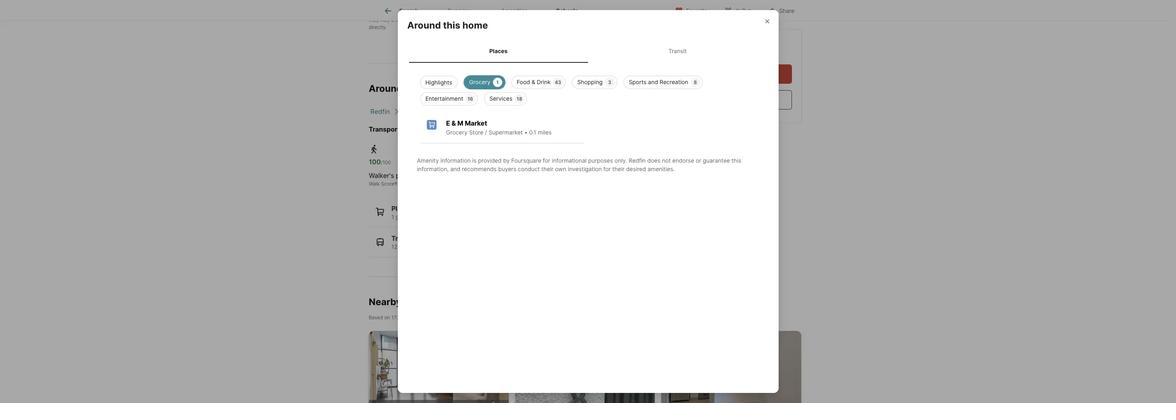 Task type: describe. For each thing, give the bounding box(es) containing it.
& for e
[[452, 119, 456, 127]]

and inside amenity information is provided by foursquare for informational purposes only. redfin does not endorse or guarantee this information, and recommends buyers conduct their own investigation for their desired amenities.
[[450, 166, 460, 173]]

100 /100 for biker's paradise
[[515, 158, 537, 166]]

places for places 1 grocery, 37 restaurants, 0 parks
[[392, 205, 412, 213]]

1 vertical spatial 15th
[[403, 315, 413, 321]]

e
[[446, 119, 450, 127]]

around this home dialog
[[398, 10, 779, 394]]

1 inside places 1 grocery, 37 restaurants, 0 parks
[[392, 214, 394, 221]]

list box inside around this home dialog
[[414, 72, 763, 106]]

guaranteed
[[437, 17, 463, 23]]

restaurants,
[[428, 214, 460, 221]]

share button
[[761, 2, 802, 18]]

transit tab
[[588, 41, 767, 61]]

paradise for rider's paradise
[[467, 172, 493, 180]]

miles
[[538, 129, 552, 136]]

rentals
[[404, 297, 435, 308]]

directly.
[[369, 24, 387, 30]]

e & m market grocery store / supermarket • 0.1 miles
[[446, 119, 552, 136]]

redfin link
[[370, 108, 390, 116]]

this inside amenity information is provided by foursquare for informational purposes only. redfin does not endorse or guarantee this information, and recommends buyers conduct their own investigation for their desired amenities.
[[732, 157, 741, 164]]

service
[[512, 10, 529, 16]]

intended
[[566, 10, 586, 16]]

1 100 /100 from the left
[[369, 158, 391, 166]]

guaranteed to be accurate. to verify school enrollment eligibility, contact the school district directly.
[[369, 17, 646, 30]]

around for around this home
[[407, 20, 441, 31]]

0 horizontal spatial guarantee
[[432, 10, 456, 16]]

0 horizontal spatial st
[[414, 315, 419, 321]]

2 school from the left
[[614, 17, 629, 23]]

boundaries
[[530, 10, 556, 16]]

on
[[384, 315, 390, 321]]

drink
[[537, 79, 551, 85]]

around 1731 15th st
[[369, 83, 459, 94]]

43
[[555, 79, 561, 85]]

is
[[472, 157, 477, 164]]

a
[[620, 10, 622, 16]]

only.
[[615, 157, 627, 164]]

share
[[779, 7, 795, 14]]

grocery inside e & m market grocery store / supermarket • 0.1 miles
[[446, 129, 468, 136]]

16
[[468, 96, 473, 102]]

the
[[605, 17, 612, 23]]

desired
[[626, 166, 646, 173]]

biker's
[[515, 172, 535, 180]]

shopping
[[578, 79, 603, 85]]

rider's paradise
[[444, 172, 493, 180]]

informational
[[552, 157, 587, 164]]

8
[[694, 79, 697, 85]]

tab list inside around this home dialog
[[407, 40, 769, 63]]

provided
[[478, 157, 502, 164]]

3
[[608, 79, 611, 85]]

accurate.
[[478, 17, 499, 23]]

grocery inside list box
[[469, 79, 491, 85]]

0 horizontal spatial does
[[385, 10, 396, 16]]

be inside guaranteed to be accurate. to verify school enrollment eligibility, contact the school district directly.
[[471, 17, 476, 23]]

score
[[381, 181, 394, 187]]

transit button
[[369, 228, 613, 258]]

overview
[[447, 7, 473, 14]]

transportation
[[369, 125, 416, 133]]

to inside school service boundaries are intended to be used as a reference only; they may change and are not
[[587, 10, 592, 16]]

as
[[613, 10, 618, 16]]

contact
[[685, 44, 719, 53]]

1 horizontal spatial 15th
[[427, 83, 447, 94]]

by
[[503, 157, 510, 164]]

photo of 3626 17th st, san francisco, ca 94114 image
[[662, 332, 801, 404]]

reference
[[624, 10, 646, 16]]

market
[[465, 119, 487, 127]]

schools tab
[[542, 1, 593, 21]]

to
[[500, 17, 506, 23]]

food
[[517, 79, 530, 85]]

highlights
[[426, 79, 452, 86]]

paradise for walker's paradise walk score ®
[[396, 172, 422, 180]]

out
[[742, 7, 751, 14]]

schools
[[556, 7, 578, 14]]

redfin for redfin does not endorse or guarantee this information.
[[369, 10, 384, 16]]

favorite button
[[668, 2, 714, 18]]

0 vertical spatial this
[[457, 10, 465, 16]]

100 for rider's
[[444, 158, 456, 166]]

nearby rentals
[[369, 297, 435, 308]]

nearby
[[369, 297, 402, 308]]

redfin does not endorse or guarantee this information.
[[369, 10, 494, 16]]

used
[[601, 10, 612, 16]]

0 horizontal spatial not
[[397, 10, 405, 16]]

tab list containing search
[[369, 0, 599, 21]]

not inside school service boundaries are intended to be used as a reference only; they may change and are not
[[428, 17, 436, 23]]

37
[[419, 214, 426, 221]]

amenities tab
[[487, 1, 542, 21]]

not inside amenity information is provided by foursquare for informational purposes only. redfin does not endorse or guarantee this information, and recommends buyers conduct their own investigation for their desired amenities.
[[662, 157, 671, 164]]

redfin for redfin
[[370, 108, 390, 116]]

/
[[485, 129, 487, 136]]

own
[[555, 166, 566, 173]]

school service boundaries are intended to be used as a reference only; they may change and are not
[[369, 10, 658, 23]]

endorse inside amenity information is provided by foursquare for informational purposes only. redfin does not endorse or guarantee this information, and recommends buyers conduct their own investigation for their desired amenities.
[[673, 157, 694, 164]]

0.1
[[529, 129, 536, 136]]

photo of 3388 17th st, san francisco, ca 94110 image
[[369, 332, 509, 404]]

food & drink 43
[[517, 79, 561, 85]]

100 for biker's
[[515, 158, 527, 166]]

places tab
[[409, 41, 588, 61]]

school
[[495, 10, 511, 16]]



Task type: locate. For each thing, give the bounding box(es) containing it.
1 vertical spatial for
[[604, 166, 611, 173]]

transit
[[669, 48, 687, 54], [392, 235, 414, 243]]

information.
[[467, 10, 494, 16]]

1 horizontal spatial places
[[489, 48, 508, 54]]

or
[[426, 10, 431, 16], [696, 157, 701, 164]]

enrollment
[[538, 17, 562, 23]]

0 horizontal spatial transit
[[392, 235, 414, 243]]

& for food
[[532, 79, 535, 85]]

conduct
[[518, 166, 540, 173]]

around up redfin link
[[369, 83, 403, 94]]

0 vertical spatial 15th
[[427, 83, 447, 94]]

walker's paradise walk score ®
[[369, 172, 422, 187]]

2 paradise from the left
[[467, 172, 493, 180]]

1 horizontal spatial 100
[[444, 158, 456, 166]]

information
[[441, 157, 471, 164]]

100 /100 up 'walker's'
[[369, 158, 391, 166]]

0 vertical spatial st
[[450, 83, 459, 94]]

rider's
[[444, 172, 465, 180]]

for up 'biker's paradise'
[[543, 157, 550, 164]]

amenities.
[[648, 166, 675, 173]]

around down redfin does not endorse or guarantee this information.
[[407, 20, 441, 31]]

list box
[[414, 72, 763, 106]]

& inside e & m market grocery store / supermarket • 0.1 miles
[[452, 119, 456, 127]]

2 100 /100 from the left
[[444, 158, 466, 166]]

0 horizontal spatial or
[[426, 10, 431, 16]]

1 vertical spatial 1
[[392, 214, 394, 221]]

tab list containing places
[[407, 40, 769, 63]]

services
[[490, 95, 513, 102]]

purposes
[[588, 157, 613, 164]]

2 horizontal spatial /100
[[527, 160, 537, 166]]

school down service
[[522, 17, 537, 23]]

/100 up 'walker's'
[[381, 160, 391, 166]]

0 horizontal spatial /100
[[381, 160, 391, 166]]

and down the information
[[450, 166, 460, 173]]

paradise inside walker's paradise walk score ®
[[396, 172, 422, 180]]

amenity
[[417, 157, 439, 164]]

0 horizontal spatial paradise
[[396, 172, 422, 180]]

0 vertical spatial around
[[407, 20, 441, 31]]

around for around 1731 15th st
[[369, 83, 403, 94]]

redfin inside amenity information is provided by foursquare for informational purposes only. redfin does not endorse or guarantee this information, and recommends buyers conduct their own investigation for their desired amenities.
[[629, 157, 646, 164]]

buyers
[[498, 166, 517, 173]]

school down a
[[614, 17, 629, 23]]

0 horizontal spatial 100
[[369, 158, 381, 166]]

2 horizontal spatial 100
[[515, 158, 527, 166]]

100 right by
[[515, 158, 527, 166]]

0 vertical spatial grocery
[[469, 79, 491, 85]]

1 vertical spatial are
[[419, 17, 427, 23]]

st down rentals
[[414, 315, 419, 321]]

&
[[532, 79, 535, 85], [452, 119, 456, 127]]

1 vertical spatial grocery
[[446, 129, 468, 136]]

1 vertical spatial does
[[648, 157, 661, 164]]

100 up rider's
[[444, 158, 456, 166]]

0 vertical spatial places
[[489, 48, 508, 54]]

places down guaranteed to be accurate. to verify school enrollment eligibility, contact the school district directly. at the top of the page
[[489, 48, 508, 54]]

2 /100 from the left
[[456, 160, 466, 166]]

places up grocery,
[[392, 205, 412, 213]]

1 horizontal spatial transit
[[669, 48, 687, 54]]

0 horizontal spatial their
[[542, 166, 554, 173]]

amenities
[[501, 7, 528, 14]]

information,
[[417, 166, 449, 173]]

redfin up transportation
[[370, 108, 390, 116]]

redfin up they
[[369, 10, 384, 16]]

does up may
[[385, 10, 396, 16]]

be inside school service boundaries are intended to be used as a reference only; they may change and are not
[[593, 10, 599, 16]]

are
[[557, 10, 564, 16], [419, 17, 427, 23]]

1 horizontal spatial school
[[614, 17, 629, 23]]

1 vertical spatial this
[[443, 20, 460, 31]]

tab list
[[369, 0, 599, 21], [407, 40, 769, 63]]

1 horizontal spatial be
[[593, 10, 599, 16]]

1 horizontal spatial are
[[557, 10, 564, 16]]

1 horizontal spatial &
[[532, 79, 535, 85]]

are up enrollment
[[557, 10, 564, 16]]

around this home
[[407, 20, 488, 31]]

/100 left is
[[456, 160, 466, 166]]

overview tab
[[433, 1, 487, 21]]

to down overview
[[465, 17, 469, 23]]

not up change
[[397, 10, 405, 16]]

1 /100 from the left
[[381, 160, 391, 166]]

1 vertical spatial &
[[452, 119, 456, 127]]

1 horizontal spatial 100 /100
[[444, 158, 466, 166]]

transit inside transit "tab"
[[669, 48, 687, 54]]

favorite
[[686, 7, 708, 14]]

& inside list box
[[532, 79, 535, 85]]

places inside tab
[[489, 48, 508, 54]]

3 100 /100 from the left
[[515, 158, 537, 166]]

1
[[496, 79, 499, 85], [392, 214, 394, 221]]

1 100 from the left
[[369, 158, 381, 166]]

0 horizontal spatial school
[[522, 17, 537, 23]]

sports
[[629, 79, 647, 85]]

around this home element
[[407, 10, 498, 31]]

0 vertical spatial transit
[[669, 48, 687, 54]]

1 horizontal spatial 1
[[496, 79, 499, 85]]

based on 1731 15th st
[[369, 315, 419, 321]]

100 /100 for rider's paradise
[[444, 158, 466, 166]]

1 vertical spatial transit
[[392, 235, 414, 243]]

0 horizontal spatial places
[[392, 205, 412, 213]]

st up entertainment
[[450, 83, 459, 94]]

or inside amenity information is provided by foursquare for informational purposes only. redfin does not endorse or guarantee this information, and recommends buyers conduct their own investigation for their desired amenities.
[[696, 157, 701, 164]]

does up the 'amenities.' at the top right of the page
[[648, 157, 661, 164]]

1 horizontal spatial their
[[613, 166, 625, 173]]

0 vertical spatial not
[[397, 10, 405, 16]]

and right sports
[[648, 79, 658, 85]]

1 vertical spatial not
[[428, 17, 436, 23]]

®
[[394, 181, 398, 187]]

2 vertical spatial redfin
[[629, 157, 646, 164]]

1 left grocery,
[[392, 214, 394, 221]]

1 vertical spatial to
[[465, 17, 469, 23]]

1 vertical spatial or
[[696, 157, 701, 164]]

their down 'only.'
[[613, 166, 625, 173]]

1 horizontal spatial paradise
[[467, 172, 493, 180]]

guarantee
[[432, 10, 456, 16], [703, 157, 730, 164]]

0 horizontal spatial 1731
[[392, 315, 402, 321]]

not
[[397, 10, 405, 16], [428, 17, 436, 23], [662, 157, 671, 164]]

0 horizontal spatial 100 /100
[[369, 158, 391, 166]]

m
[[458, 119, 463, 127]]

1 vertical spatial guarantee
[[703, 157, 730, 164]]

1 inside list box
[[496, 79, 499, 85]]

does inside amenity information is provided by foursquare for informational purposes only. redfin does not endorse or guarantee this information, and recommends buyers conduct their own investigation for their desired amenities.
[[648, 157, 661, 164]]

2 100 from the left
[[444, 158, 456, 166]]

and down search
[[410, 17, 418, 23]]

1 paradise from the left
[[396, 172, 422, 180]]

1 horizontal spatial does
[[648, 157, 661, 164]]

2 horizontal spatial and
[[648, 79, 658, 85]]

1 vertical spatial 1731
[[392, 315, 402, 321]]

their left own
[[542, 166, 554, 173]]

1 horizontal spatial to
[[587, 10, 592, 16]]

0 vertical spatial &
[[532, 79, 535, 85]]

1 vertical spatial around
[[369, 83, 403, 94]]

1 vertical spatial be
[[471, 17, 476, 23]]

0 vertical spatial endorse
[[406, 10, 425, 16]]

walk
[[369, 181, 380, 187]]

change
[[391, 17, 408, 23]]

1731 up california at the top left
[[405, 83, 425, 94]]

based
[[369, 315, 383, 321]]

not down redfin does not endorse or guarantee this information.
[[428, 17, 436, 23]]

0 vertical spatial to
[[587, 10, 592, 16]]

1 horizontal spatial endorse
[[673, 157, 694, 164]]

guarantee inside amenity information is provided by foursquare for informational purposes only. redfin does not endorse or guarantee this information, and recommends buyers conduct their own investigation for their desired amenities.
[[703, 157, 730, 164]]

0 horizontal spatial be
[[471, 17, 476, 23]]

1 horizontal spatial around
[[407, 20, 441, 31]]

be
[[593, 10, 599, 16], [471, 17, 476, 23]]

sports and recreation
[[629, 79, 688, 85]]

15th up entertainment
[[427, 83, 447, 94]]

0 vertical spatial guarantee
[[432, 10, 456, 16]]

around
[[407, 20, 441, 31], [369, 83, 403, 94]]

2 horizontal spatial not
[[662, 157, 671, 164]]

0 vertical spatial or
[[426, 10, 431, 16]]

1 vertical spatial places
[[392, 205, 412, 213]]

0 horizontal spatial grocery
[[446, 129, 468, 136]]

walker's
[[369, 172, 394, 180]]

st
[[450, 83, 459, 94], [414, 315, 419, 321]]

are down redfin does not endorse or guarantee this information.
[[419, 17, 427, 23]]

1 horizontal spatial /100
[[456, 160, 466, 166]]

1 horizontal spatial st
[[450, 83, 459, 94]]

2 horizontal spatial 100 /100
[[515, 158, 537, 166]]

2 vertical spatial and
[[450, 166, 460, 173]]

to inside guaranteed to be accurate. to verify school enrollment eligibility, contact the school district directly.
[[465, 17, 469, 23]]

3 100 from the left
[[515, 158, 527, 166]]

x-
[[736, 7, 742, 14]]

they
[[369, 17, 379, 23]]

x-out button
[[718, 2, 758, 18]]

endorse
[[406, 10, 425, 16], [673, 157, 694, 164]]

1 horizontal spatial grocery
[[469, 79, 491, 85]]

1 horizontal spatial for
[[604, 166, 611, 173]]

100 /100 up the biker's
[[515, 158, 537, 166]]

not up the 'amenities.' at the top right of the page
[[662, 157, 671, 164]]

to
[[587, 10, 592, 16], [465, 17, 469, 23]]

transit up recreation
[[669, 48, 687, 54]]

0
[[461, 214, 465, 221]]

to up contact
[[587, 10, 592, 16]]

0 horizontal spatial endorse
[[406, 10, 425, 16]]

100 up 'walker's'
[[369, 158, 381, 166]]

0 vertical spatial 1731
[[405, 83, 425, 94]]

0 horizontal spatial &
[[452, 119, 456, 127]]

1 their from the left
[[542, 166, 554, 173]]

1 vertical spatial endorse
[[673, 157, 694, 164]]

verify
[[507, 17, 520, 23]]

0 horizontal spatial are
[[419, 17, 427, 23]]

18
[[517, 96, 522, 102]]

0 horizontal spatial and
[[410, 17, 418, 23]]

redfin up desired
[[629, 157, 646, 164]]

100 /100 up rider's
[[444, 158, 466, 166]]

for
[[543, 157, 550, 164], [604, 166, 611, 173]]

100
[[369, 158, 381, 166], [444, 158, 456, 166], [515, 158, 527, 166]]

district
[[630, 17, 646, 23]]

places inside places 1 grocery, 37 restaurants, 0 parks
[[392, 205, 412, 213]]

1 vertical spatial and
[[648, 79, 658, 85]]

and
[[410, 17, 418, 23], [648, 79, 658, 85], [450, 166, 460, 173]]

amenity information is provided by foursquare for informational purposes only. redfin does not endorse or guarantee this information, and recommends buyers conduct their own investigation for their desired amenities.
[[417, 157, 741, 173]]

1 vertical spatial tab list
[[407, 40, 769, 63]]

2 their from the left
[[613, 166, 625, 173]]

photo of 638 14th st, san francisco, ca 94114 image
[[515, 332, 655, 404]]

/100 up conduct at the top
[[527, 160, 537, 166]]

& right food
[[532, 79, 535, 85]]

for down purposes
[[604, 166, 611, 173]]

california
[[403, 108, 432, 116]]

be down information.
[[471, 17, 476, 23]]

0 vertical spatial are
[[557, 10, 564, 16]]

& right e
[[452, 119, 456, 127]]

paradise for biker's paradise
[[536, 172, 563, 180]]

does
[[385, 10, 396, 16], [648, 157, 661, 164]]

paradise down is
[[467, 172, 493, 180]]

•
[[525, 129, 528, 136]]

places 1 grocery, 37 restaurants, 0 parks
[[392, 205, 481, 221]]

1 horizontal spatial or
[[696, 157, 701, 164]]

1 vertical spatial st
[[414, 315, 419, 321]]

0 horizontal spatial for
[[543, 157, 550, 164]]

paradise up ®
[[396, 172, 422, 180]]

grocery,
[[396, 214, 418, 221]]

3 paradise from the left
[[536, 172, 563, 180]]

endorse up change
[[406, 10, 425, 16]]

foursquare
[[511, 157, 541, 164]]

1 school from the left
[[522, 17, 537, 23]]

parks
[[466, 214, 481, 221]]

places for places
[[489, 48, 508, 54]]

only;
[[647, 10, 658, 16]]

school
[[522, 17, 537, 23], [614, 17, 629, 23]]

investigation
[[568, 166, 602, 173]]

2 vertical spatial not
[[662, 157, 671, 164]]

/100 for rider's paradise
[[456, 160, 466, 166]]

/100 for biker's paradise
[[527, 160, 537, 166]]

x-out
[[736, 7, 751, 14]]

search link
[[383, 6, 419, 16]]

100 /100
[[369, 158, 391, 166], [444, 158, 466, 166], [515, 158, 537, 166]]

paradise down informational
[[536, 172, 563, 180]]

contact
[[586, 17, 604, 23]]

0 horizontal spatial 15th
[[403, 315, 413, 321]]

biker's paradise
[[515, 172, 563, 180]]

endorse up the 'amenities.' at the top right of the page
[[673, 157, 694, 164]]

0 vertical spatial for
[[543, 157, 550, 164]]

15th down nearby rentals at the left bottom of the page
[[403, 315, 413, 321]]

0 vertical spatial be
[[593, 10, 599, 16]]

0 vertical spatial does
[[385, 10, 396, 16]]

grocery down the m
[[446, 129, 468, 136]]

list box containing grocery
[[414, 72, 763, 106]]

store
[[469, 129, 484, 136]]

search
[[399, 7, 419, 14]]

1731 right on
[[392, 315, 402, 321]]

grocery up 16
[[469, 79, 491, 85]]

1 horizontal spatial not
[[428, 17, 436, 23]]

3 /100 from the left
[[527, 160, 537, 166]]

home
[[463, 20, 488, 31]]

0 vertical spatial redfin
[[369, 10, 384, 16]]

be up contact
[[593, 10, 599, 16]]

1 horizontal spatial and
[[450, 166, 460, 173]]

0 horizontal spatial 1
[[392, 214, 394, 221]]

transit down grocery,
[[392, 235, 414, 243]]

1 horizontal spatial 1731
[[405, 83, 425, 94]]

places
[[489, 48, 508, 54], [392, 205, 412, 213]]

0 horizontal spatial around
[[369, 83, 403, 94]]

1 up services
[[496, 79, 499, 85]]

and inside school service boundaries are intended to be used as a reference only; they may change and are not
[[410, 17, 418, 23]]

2 vertical spatial this
[[732, 157, 741, 164]]

2 horizontal spatial paradise
[[536, 172, 563, 180]]

0 horizontal spatial to
[[465, 17, 469, 23]]

eligibility,
[[564, 17, 585, 23]]

supermarket
[[489, 129, 523, 136]]

paradise
[[396, 172, 422, 180], [467, 172, 493, 180], [536, 172, 563, 180]]

1 horizontal spatial guarantee
[[703, 157, 730, 164]]

recreation
[[660, 79, 688, 85]]

around inside dialog
[[407, 20, 441, 31]]

transit inside transit 'button'
[[392, 235, 414, 243]]



Task type: vqa. For each thing, say whether or not it's contained in the screenshot.
2nd school from left
yes



